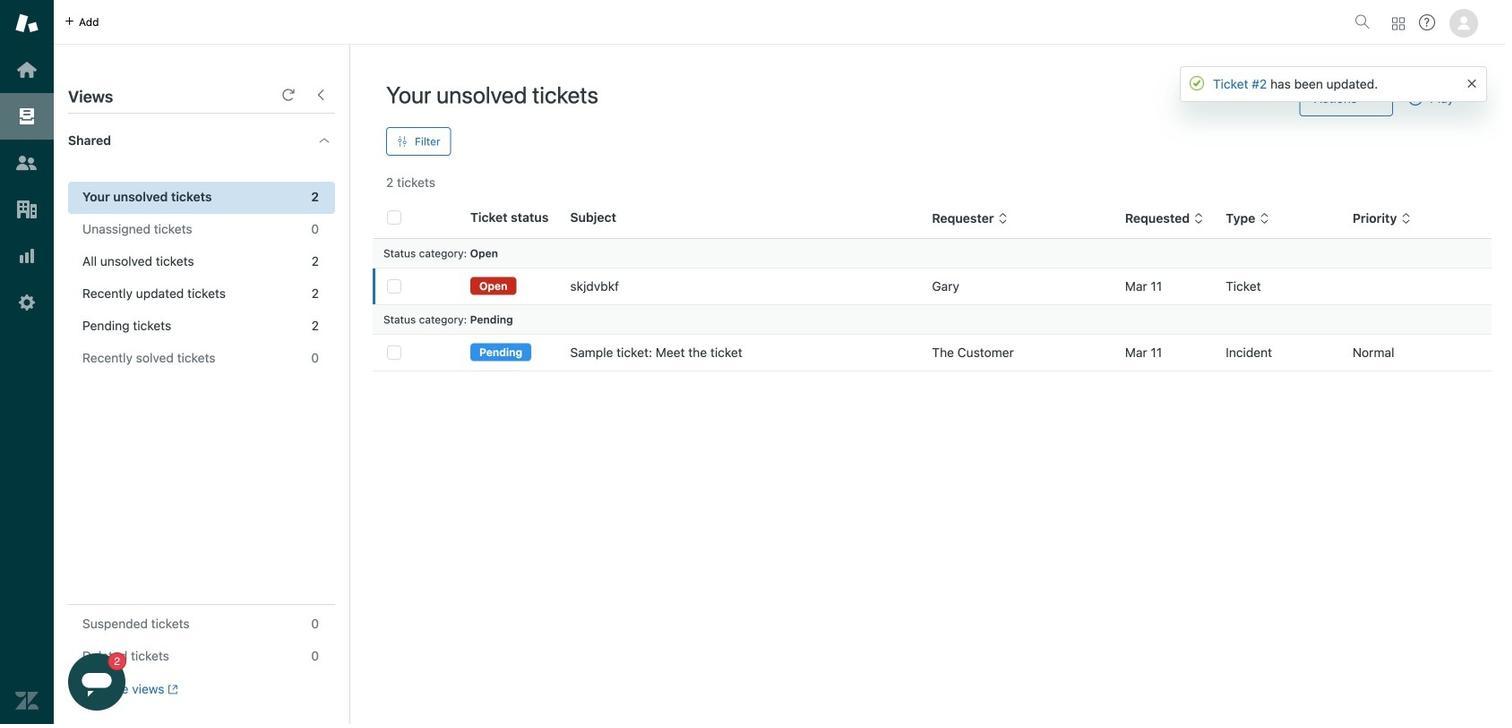 Task type: describe. For each thing, give the bounding box(es) containing it.
get started image
[[15, 58, 39, 82]]

zendesk image
[[15, 690, 39, 713]]

1 row from the top
[[373, 268, 1492, 305]]

views image
[[15, 105, 39, 128]]

zendesk support image
[[15, 12, 39, 35]]



Task type: locate. For each thing, give the bounding box(es) containing it.
0 vertical spatial row
[[373, 268, 1492, 305]]

get help image
[[1419, 14, 1435, 30]]

row
[[373, 268, 1492, 305], [373, 335, 1492, 371]]

opens in a new tab image
[[164, 685, 178, 695]]

organizations image
[[15, 198, 39, 221]]

admin image
[[15, 291, 39, 314]]

refresh views pane image
[[281, 88, 296, 102]]

zendesk products image
[[1392, 17, 1405, 30]]

customers image
[[15, 151, 39, 175]]

main element
[[0, 0, 54, 725]]

reporting image
[[15, 245, 39, 268]]

2 row from the top
[[373, 335, 1492, 371]]

1 vertical spatial row
[[373, 335, 1492, 371]]

hide panel views image
[[314, 88, 328, 102]]

heading
[[54, 114, 349, 168]]



Task type: vqa. For each thing, say whether or not it's contained in the screenshot.
the 'Secondary' element
no



